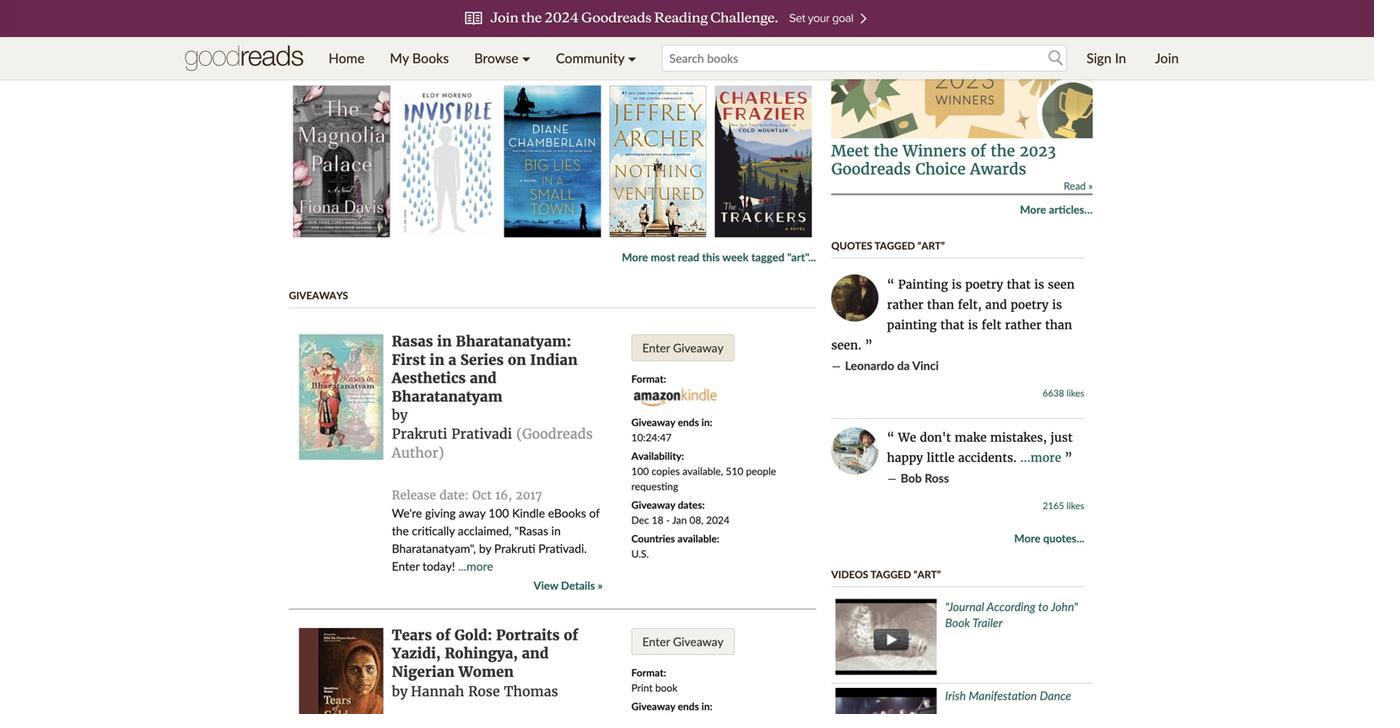 Task type: locate. For each thing, give the bounding box(es) containing it.
of right portraits
[[564, 627, 578, 644]]

tears of gold: portraits of yazidi, rohingya, and nigerian women link
[[392, 627, 578, 681]]

the
[[874, 142, 898, 161], [991, 142, 1015, 161], [392, 524, 409, 538]]

-
[[666, 514, 670, 526]]

2 vertical spatial enter
[[642, 635, 670, 649]]

0 horizontal spatial »
[[598, 579, 603, 593]]

view details » link
[[534, 577, 603, 595]]

and inside tears of gold: portraits of yazidi, rohingya, and nigerian women by hannah rose thomas
[[522, 645, 549, 663]]

poetry up felt,
[[965, 277, 1003, 292]]

aesthetics
[[392, 370, 466, 387]]

0 vertical spatial by
[[392, 407, 408, 424]]

enter up kindle book image
[[642, 341, 670, 355]]

ends
[[678, 416, 699, 429], [678, 700, 699, 713]]

1 horizontal spatial ...more
[[1020, 451, 1061, 466]]

giveaway up format: print book giveaway ends in:
[[673, 635, 724, 649]]

0 horizontal spatial rather
[[887, 298, 924, 313]]

browse ▾ button
[[462, 37, 543, 79]]

and up felt
[[985, 298, 1007, 313]]

enter giveaway up kindle book image
[[642, 341, 724, 355]]

and down portraits
[[522, 645, 549, 663]]

▾ inside dropdown button
[[628, 50, 637, 66]]

1 horizontal spatial than
[[1045, 318, 1072, 333]]

is up felt,
[[952, 277, 962, 292]]

enter giveaway link up book
[[631, 628, 735, 655]]

1 in: from the top
[[702, 416, 712, 429]]

than
[[927, 298, 954, 313], [1045, 318, 1072, 333]]

0 vertical spatial ...more link
[[1020, 451, 1061, 466]]

enter up book
[[642, 635, 670, 649]]

0 vertical spatial "
[[865, 338, 873, 353]]

2 likes from the top
[[1067, 500, 1084, 512]]

menu containing home
[[316, 37, 649, 79]]

1 vertical spatial enter giveaway link
[[631, 628, 735, 655]]

requesting
[[631, 480, 678, 493]]

enter for tears of gold: portraits of yazidi, rohingya, and nigerian women
[[642, 635, 670, 649]]

" for painting
[[887, 277, 898, 292]]

2 vertical spatial by
[[392, 684, 408, 700]]

in
[[437, 333, 452, 351], [430, 351, 444, 369], [551, 524, 561, 538]]

release           date: oct 16, 2017
[[392, 488, 542, 503]]

― down seen. at the right of the page
[[831, 359, 841, 374]]

that down felt,
[[940, 318, 965, 333]]

enter giveaway link
[[631, 334, 735, 361], [631, 628, 735, 655]]

giveaway down print
[[631, 700, 675, 713]]

0 vertical spatial poetry
[[965, 277, 1003, 292]]

tagged right quotes
[[875, 240, 915, 252]]

nigerian
[[392, 664, 455, 681]]

format: inside format: print book giveaway ends in:
[[631, 667, 666, 679]]

...more link down just
[[1020, 451, 1061, 466]]

" ― leonardo da vinci
[[831, 338, 939, 374]]

" up leonardo
[[865, 338, 873, 353]]

book
[[945, 616, 970, 630]]

"journal
[[945, 600, 984, 614]]

hannah
[[411, 684, 464, 700]]

" down just
[[1065, 451, 1073, 466]]

0 vertical spatial enter giveaway
[[642, 341, 724, 355]]

enter giveaway link up kindle book image
[[631, 334, 735, 361]]

"
[[865, 338, 873, 353], [1065, 451, 1073, 466]]

1 horizontal spatial prakruti
[[494, 541, 536, 556]]

0 horizontal spatial ―
[[831, 359, 841, 374]]

...more down the acclaimed,
[[458, 559, 493, 574]]

join goodreads' 2024 reading challenge image
[[12, 0, 1362, 37]]

jan
[[672, 514, 687, 526]]

2 horizontal spatial the
[[991, 142, 1015, 161]]

more left most
[[622, 251, 648, 264]]

warrior blue image
[[715, 0, 812, 65]]

0 horizontal spatial "
[[865, 338, 873, 353]]

than down seen
[[1045, 318, 1072, 333]]

2 vertical spatial and
[[522, 645, 549, 663]]

in up a
[[437, 333, 452, 351]]

2 vertical spatial more
[[1014, 532, 1041, 546]]

1 vertical spatial in
[[430, 351, 444, 369]]

thomas
[[504, 684, 558, 700]]

format: up print
[[631, 667, 666, 679]]

▾ right community
[[628, 50, 637, 66]]

sign in
[[1087, 50, 1126, 66]]

by down the acclaimed,
[[479, 541, 491, 556]]

more for more quotes...
[[1014, 532, 1041, 546]]

enter giveaway
[[642, 341, 724, 355], [642, 635, 724, 649]]

1 vertical spatial in:
[[702, 700, 712, 713]]

format: up kindle book image
[[631, 373, 666, 385]]

...more inside ...more " ― bob ross
[[1020, 451, 1061, 466]]

0 vertical spatial tagged
[[875, 240, 915, 252]]

1 vertical spatial ―
[[887, 471, 897, 486]]

big lies in a small town image
[[504, 86, 601, 237]]

manifestation
[[969, 689, 1037, 703]]

1 ends from the top
[[678, 416, 699, 429]]

2 ends from the top
[[678, 700, 699, 713]]

between two strangers image
[[504, 0, 601, 65]]

enter giveaway for rasas in bharatanatyam: first in a series on indian aesthetics and bharatanatyam
[[642, 341, 724, 355]]

awards
[[970, 160, 1026, 179]]

winners
[[903, 142, 966, 161]]

2 " from the top
[[887, 430, 898, 446]]

today!
[[423, 559, 455, 574]]

rose
[[468, 684, 500, 700]]

format: print book giveaway ends in:
[[631, 667, 712, 713]]

2 enter giveaway link from the top
[[631, 628, 735, 655]]

kindle book image
[[631, 387, 717, 408]]

"art" up 'painting' at the right of page
[[918, 240, 945, 252]]

read
[[678, 251, 699, 264]]

just
[[1051, 430, 1073, 446]]

and
[[985, 298, 1007, 313], [470, 370, 497, 387], [522, 645, 549, 663]]

according
[[987, 600, 1036, 614]]

100 up "requesting" at left bottom
[[631, 465, 649, 477]]

enter for rasas in bharatanatyam: first in a series on indian aesthetics and bharatanatyam
[[642, 341, 670, 355]]

0 horizontal spatial 100
[[489, 506, 509, 520]]

prakruti
[[392, 426, 447, 443], [494, 541, 536, 556]]

―
[[831, 359, 841, 374], [887, 471, 897, 486]]

likes for we don't make mistakes, just happy little accidents.
[[1067, 500, 1084, 512]]

bob  ross image
[[831, 428, 879, 475]]

home
[[329, 50, 365, 66]]

rather right felt
[[1005, 318, 1042, 333]]

indian
[[530, 351, 578, 369]]

in up the prativadi.
[[551, 524, 561, 538]]

1 vertical spatial more
[[622, 251, 648, 264]]

1 vertical spatial and
[[470, 370, 497, 387]]

1 horizontal spatial the
[[874, 142, 898, 161]]

in
[[1115, 50, 1126, 66]]

goodreads
[[831, 160, 911, 179]]

of inside we're giving away 100 kindle ebooks of the critically acclaimed, "rasas in bharatanatyam", by prakruti prativadi. enter today!
[[589, 506, 600, 520]]

availability:
[[631, 450, 684, 462]]

"
[[887, 277, 898, 292], [887, 430, 898, 446]]

portraits
[[496, 627, 560, 644]]

2 in: from the top
[[702, 700, 712, 713]]

ends inside format: print book giveaway ends in:
[[678, 700, 699, 713]]

2165 likes
[[1043, 500, 1084, 512]]

tears
[[392, 627, 432, 644]]

1 vertical spatial 100
[[489, 506, 509, 520]]

of right ebooks
[[589, 506, 600, 520]]

and inside "painting is poetry that is seen rather than felt, and poetry is painting that is felt rather than seen."
[[985, 298, 1007, 313]]

0 vertical spatial ends
[[678, 416, 699, 429]]

most
[[651, 251, 675, 264]]

the left 2023
[[991, 142, 1015, 161]]

meet the winners of the 2023 goodreads choice awards read »
[[831, 142, 1093, 192]]

▾
[[522, 50, 531, 66], [628, 50, 637, 66]]

0 vertical spatial »
[[1089, 180, 1093, 192]]

1 vertical spatial likes
[[1067, 500, 1084, 512]]

...more link
[[1020, 451, 1061, 466], [458, 559, 493, 574]]

by inside tears of gold: portraits of yazidi, rohingya, and nigerian women by hannah rose thomas
[[392, 684, 408, 700]]

» right details
[[598, 579, 603, 593]]

tagged
[[751, 251, 785, 264]]

― inside " ― leonardo da vinci
[[831, 359, 841, 374]]

2 ▾ from the left
[[628, 50, 637, 66]]

giveaways link
[[289, 289, 348, 302]]

painting
[[898, 277, 948, 292]]

format:
[[631, 373, 666, 385], [631, 667, 666, 679]]

browse ▾
[[474, 50, 531, 66]]

― left bob
[[887, 471, 897, 486]]

irish manifestation dance link
[[945, 689, 1071, 703]]

1 likes from the top
[[1067, 388, 1084, 399]]

of inside meet the winners of the 2023 goodreads choice awards read »
[[971, 142, 986, 161]]

0 horizontal spatial the
[[392, 524, 409, 538]]

(goodreads author)
[[392, 426, 593, 462]]

2 enter giveaway from the top
[[642, 635, 724, 649]]

than down 'painting' at the right of page
[[927, 298, 954, 313]]

in left a
[[430, 351, 444, 369]]

on
[[508, 351, 526, 369]]

giveaway up 18
[[631, 499, 675, 511]]

and down series
[[470, 370, 497, 387]]

0 vertical spatial "art"
[[918, 240, 945, 252]]

0 vertical spatial prakruti
[[392, 426, 447, 443]]

enter giveaway link for rasas in bharatanatyam: first in a series on indian aesthetics and bharatanatyam
[[631, 334, 735, 361]]

» right read in the top of the page
[[1089, 180, 1093, 192]]

" inside ...more " ― bob ross
[[1065, 451, 1073, 466]]

0 vertical spatial and
[[985, 298, 1007, 313]]

week
[[722, 251, 749, 264]]

more left articles…
[[1020, 203, 1046, 217]]

0 vertical spatial 100
[[631, 465, 649, 477]]

0 horizontal spatial ...more link
[[458, 559, 493, 574]]

that
[[1007, 277, 1031, 292], [940, 318, 965, 333]]

100 down 16,
[[489, 506, 509, 520]]

0 vertical spatial ―
[[831, 359, 841, 374]]

the right meet
[[874, 142, 898, 161]]

more most read this week tagged "art"... link
[[622, 251, 816, 264]]

videos tagged "art"
[[831, 569, 941, 581]]

1 enter giveaway from the top
[[642, 341, 724, 355]]

0 horizontal spatial than
[[927, 298, 954, 313]]

...more for "
[[1020, 451, 1061, 466]]

0 vertical spatial ...more
[[1020, 451, 1061, 466]]

" down "quotes tagged "art"" link on the top right
[[887, 277, 898, 292]]

1 vertical spatial tagged
[[871, 569, 911, 581]]

2 vertical spatial in
[[551, 524, 561, 538]]

by up author)
[[392, 407, 408, 424]]

" up happy
[[887, 430, 898, 446]]

6638 likes
[[1043, 388, 1084, 399]]

"art" for quotes tagged "art"
[[918, 240, 945, 252]]

0 horizontal spatial poetry
[[965, 277, 1003, 292]]

dance
[[1040, 689, 1071, 703]]

more for more most read this week tagged "art"...
[[622, 251, 648, 264]]

1 vertical spatial enter giveaway
[[642, 635, 724, 649]]

1 horizontal spatial "
[[1065, 451, 1073, 466]]

sign in link
[[1074, 37, 1139, 79]]

0 vertical spatial enter
[[642, 341, 670, 355]]

rather up painting
[[887, 298, 924, 313]]

1 horizontal spatial rather
[[1005, 318, 1042, 333]]

08,
[[690, 514, 704, 526]]

0 horizontal spatial and
[[470, 370, 497, 387]]

...more down just
[[1020, 451, 1061, 466]]

videos
[[831, 569, 869, 581]]

1 horizontal spatial ...more link
[[1020, 451, 1061, 466]]

"art" up '"journal according to john" book trailer' image
[[914, 569, 941, 581]]

that left seen
[[1007, 277, 1031, 292]]

john"
[[1051, 600, 1078, 614]]

1 horizontal spatial ―
[[887, 471, 897, 486]]

▾ inside popup button
[[522, 50, 531, 66]]

the magnolia palace image
[[293, 86, 390, 237]]

dates:
[[678, 499, 705, 511]]

1 vertical spatial "
[[887, 430, 898, 446]]

▾ right the browse
[[522, 50, 531, 66]]

and inside "rasas in bharatanatyam: first in a series on indian aesthetics and bharatanatyam"
[[470, 370, 497, 387]]

prakruti up author)
[[392, 426, 447, 443]]

to
[[1038, 600, 1049, 614]]

1 vertical spatial than
[[1045, 318, 1072, 333]]

the down we're
[[392, 524, 409, 538]]

1 enter giveaway link from the top
[[631, 334, 735, 361]]

100 inside we're giving away 100 kindle ebooks of the critically acclaimed, "rasas in bharatanatyam", by prakruti prativadi. enter today!
[[489, 506, 509, 520]]

...more link down the acclaimed,
[[458, 559, 493, 574]]

" for we
[[887, 430, 898, 446]]

1 vertical spatial that
[[940, 318, 965, 333]]

1 vertical spatial by
[[479, 541, 491, 556]]

1 horizontal spatial »
[[1089, 180, 1093, 192]]

quotes tagged "art" link
[[831, 240, 945, 252]]

0 vertical spatial likes
[[1067, 388, 1084, 399]]

yazidi,
[[392, 645, 441, 663]]

2 horizontal spatial and
[[985, 298, 1007, 313]]

tagged right videos
[[871, 569, 911, 581]]

accidents.
[[958, 451, 1017, 466]]

1 vertical spatial "
[[1065, 451, 1073, 466]]

is left felt
[[968, 318, 978, 333]]

we
[[898, 430, 916, 446]]

the trackers image
[[715, 86, 812, 237]]

giveaway ends in: 10:24:47 availability: 100 copies available,         510 people requesting giveaway dates: dec 18         - jan 08, 2024 countries available: u.s.
[[631, 416, 776, 560]]

by
[[392, 407, 408, 424], [479, 541, 491, 556], [392, 684, 408, 700]]

likes for painting is poetry that is seen rather than felt, and poetry is painting that is felt rather than seen.
[[1067, 388, 1084, 399]]

this
[[702, 251, 720, 264]]

1 horizontal spatial 100
[[631, 465, 649, 477]]

0 horizontal spatial ▾
[[522, 50, 531, 66]]

1 vertical spatial format:
[[631, 667, 666, 679]]

0 vertical spatial format:
[[631, 373, 666, 385]]

1 horizontal spatial and
[[522, 645, 549, 663]]

0 vertical spatial enter giveaway link
[[631, 334, 735, 361]]

1 vertical spatial prakruti
[[494, 541, 536, 556]]

1 vertical spatial ...more link
[[458, 559, 493, 574]]

0 vertical spatial more
[[1020, 203, 1046, 217]]

1 horizontal spatial poetry
[[1011, 298, 1049, 313]]

1 " from the top
[[887, 277, 898, 292]]

1 vertical spatial "art"
[[914, 569, 941, 581]]

...more inside ...more view details »
[[458, 559, 493, 574]]

prakruti down "rasas
[[494, 541, 536, 556]]

0 horizontal spatial ...more
[[458, 559, 493, 574]]

1 horizontal spatial ▾
[[628, 50, 637, 66]]

videos tagged "art" link
[[831, 569, 941, 581]]

1 vertical spatial poetry
[[1011, 298, 1049, 313]]

1 vertical spatial »
[[598, 579, 603, 593]]

poetry down seen
[[1011, 298, 1049, 313]]

0 vertical spatial that
[[1007, 277, 1031, 292]]

0 vertical spatial in:
[[702, 416, 712, 429]]

1 format: from the top
[[631, 373, 666, 385]]

1 horizontal spatial that
[[1007, 277, 1031, 292]]

likes right 2165
[[1067, 500, 1084, 512]]

0 vertical spatial "
[[887, 277, 898, 292]]

more left the 'quotes...'
[[1014, 532, 1041, 546]]

menu
[[316, 37, 649, 79]]

enter inside we're giving away 100 kindle ebooks of the critically acclaimed, "rasas in bharatanatyam", by prakruti prativadi. enter today!
[[392, 559, 420, 574]]

1 vertical spatial enter
[[392, 559, 420, 574]]

likes right 6638
[[1067, 388, 1084, 399]]

quotes...
[[1043, 532, 1084, 546]]

format: for format: print book giveaway ends in:
[[631, 667, 666, 679]]

1 vertical spatial ends
[[678, 700, 699, 713]]

2 format: from the top
[[631, 667, 666, 679]]

tagged
[[875, 240, 915, 252], [871, 569, 911, 581]]

mistakes,
[[990, 430, 1047, 446]]

enter giveaway up book
[[642, 635, 724, 649]]

"art" for videos tagged "art"
[[914, 569, 941, 581]]

tagged for quotes
[[875, 240, 915, 252]]

enter left today!
[[392, 559, 420, 574]]

of right choice
[[971, 142, 986, 161]]

by down nigerian
[[392, 684, 408, 700]]

1 ▾ from the left
[[522, 50, 531, 66]]

join link
[[1142, 37, 1192, 79]]

1 vertical spatial ...more
[[458, 559, 493, 574]]



Task type: describe. For each thing, give the bounding box(es) containing it.
18
[[652, 514, 664, 526]]

critically
[[412, 524, 455, 538]]

is down seen
[[1052, 298, 1062, 313]]

"art"...
[[787, 251, 816, 264]]

we don't make mistakes, just happy little accidents.
[[887, 430, 1073, 466]]

the inside we're giving away 100 kindle ebooks of the critically acclaimed, "rasas in bharatanatyam", by prakruti prativadi. enter today!
[[392, 524, 409, 538]]

more articles… link
[[1020, 202, 1093, 217]]

the mysteries image
[[293, 0, 390, 65]]

in inside we're giving away 100 kindle ebooks of the critically acclaimed, "rasas in bharatanatyam", by prakruti prativadi. enter today!
[[551, 524, 561, 538]]

nothing ventured (william warwick, #1) image
[[610, 86, 707, 237]]

my books
[[390, 50, 449, 66]]

2023
[[1020, 142, 1056, 161]]

0 vertical spatial rather
[[887, 298, 924, 313]]

0 vertical spatial in
[[437, 333, 452, 351]]

▾ for browse ▾
[[522, 50, 531, 66]]

irish manifestation dance image
[[836, 689, 937, 715]]

2024
[[706, 514, 730, 526]]

women
[[459, 664, 514, 681]]

join
[[1155, 50, 1179, 66]]

0 horizontal spatial that
[[940, 318, 965, 333]]

don't
[[920, 430, 951, 446]]

enter giveaway for tears of gold: portraits of yazidi, rohingya, and nigerian women
[[642, 635, 724, 649]]

prakruti prativadi link
[[392, 426, 512, 443]]

rohingya,
[[445, 645, 518, 663]]

date:
[[440, 488, 469, 503]]

copies
[[652, 465, 680, 477]]

series
[[460, 351, 504, 369]]

is left seen
[[1034, 277, 1044, 292]]

rasas in bharatanatyam: first in a series on indian aesthetics and bharatanatyam link
[[392, 333, 578, 406]]

quotes tagged "art"
[[831, 240, 945, 252]]

first
[[392, 351, 426, 369]]

giveaways
[[289, 289, 348, 302]]

my books link
[[377, 37, 462, 79]]

bharatanatyam:
[[456, 333, 571, 351]]

little
[[927, 451, 955, 466]]

meet the winners of the 2023 goodreads choice awards link
[[831, 142, 1056, 179]]

irish manifestation dance
[[945, 689, 1071, 703]]

giveaway up kindle book image
[[673, 341, 724, 355]]

in: inside giveaway ends in: 10:24:47 availability: 100 copies available,         510 people requesting giveaway dates: dec 18         - jan 08, 2024 countries available: u.s.
[[702, 416, 712, 429]]

away
[[459, 506, 486, 520]]

irish
[[945, 689, 966, 703]]

▾ for community ▾
[[628, 50, 637, 66]]

tears of gold by hannah rose thomas image
[[299, 628, 383, 715]]

100 inside giveaway ends in: 10:24:47 availability: 100 copies available,         510 people requesting giveaway dates: dec 18         - jan 08, 2024 countries available: u.s.
[[631, 465, 649, 477]]

Search for books to add to your shelves search field
[[662, 45, 1067, 72]]

of left gold:
[[436, 627, 451, 644]]

» inside meet the winners of the 2023 goodreads choice awards read »
[[1089, 180, 1093, 192]]

giveaway inside format: print book giveaway ends in:
[[631, 700, 675, 713]]

browse
[[474, 50, 519, 66]]

prativadi.
[[539, 541, 587, 556]]

dec
[[631, 514, 649, 526]]

Search books text field
[[662, 45, 1067, 72]]

felt,
[[958, 298, 982, 313]]

u.s.
[[631, 548, 649, 560]]

what you need to be warm image
[[399, 0, 496, 65]]

in: inside format: print book giveaway ends in:
[[702, 700, 712, 713]]

acclaimed,
[[458, 524, 512, 538]]

release
[[392, 488, 436, 503]]

community
[[556, 50, 624, 66]]

more for more articles…
[[1020, 203, 1046, 217]]

view
[[534, 579, 558, 593]]

giving
[[425, 506, 456, 520]]

enter giveaway link for tears of gold: portraits of yazidi, rohingya, and nigerian women
[[631, 628, 735, 655]]

we're giving away 100 kindle ebooks of the critically acclaimed, "rasas in bharatanatyam", by prakruti prativadi. enter today!
[[392, 506, 600, 574]]

painting
[[887, 318, 937, 333]]

0 horizontal spatial prakruti
[[392, 426, 447, 443]]

read » link
[[1064, 180, 1093, 192]]

kindle
[[512, 506, 545, 520]]

"journal according to john" book trailer
[[945, 600, 1078, 630]]

meet the winners of the 2023 goodreads choice awards image
[[831, 1, 1093, 138]]

leonardo da vinci image
[[831, 275, 879, 322]]

format: for format:
[[631, 373, 666, 385]]

2165
[[1043, 500, 1064, 512]]

bharatanatyam",
[[392, 541, 476, 556]]

prakruti inside we're giving away 100 kindle ebooks of the critically acclaimed, "rasas in bharatanatyam", by prakruti prativadi. enter today!
[[494, 541, 536, 556]]

available:
[[678, 533, 720, 545]]

community ▾
[[556, 50, 637, 66]]

sign
[[1087, 50, 1112, 66]]

bob
[[901, 471, 922, 486]]

when the rain ends image
[[610, 0, 707, 65]]

ebooks
[[548, 506, 586, 520]]

ends inside giveaway ends in: 10:24:47 availability: 100 copies available,         510 people requesting giveaway dates: dec 18         - jan 08, 2024 countries available: u.s.
[[678, 416, 699, 429]]

leonardo
[[845, 359, 894, 373]]

giveaway up 10:24:47
[[631, 416, 675, 429]]

more most read this week tagged "art"...
[[622, 251, 816, 264]]

painting is poetry that is seen rather than felt, and poetry is painting that is felt rather than seen.
[[831, 277, 1075, 353]]

we're
[[392, 506, 422, 520]]

seen.
[[831, 338, 862, 353]]

" inside " ― leonardo da vinci
[[865, 338, 873, 353]]

make
[[955, 430, 987, 446]]

rasas in bharatanatyam by prakruti prativadi image
[[299, 334, 383, 460]]

0 vertical spatial than
[[927, 298, 954, 313]]

"journal according to john" book trailer link
[[945, 600, 1078, 630]]

tagged for videos
[[871, 569, 911, 581]]

― inside ...more " ― bob ross
[[887, 471, 897, 486]]

happy
[[887, 451, 923, 466]]

"rasas
[[515, 524, 548, 538]]

more quotes... link
[[1014, 531, 1084, 546]]

choice
[[916, 160, 966, 179]]

invisible image
[[399, 86, 496, 237]]

by inside we're giving away 100 kindle ebooks of the critically acclaimed, "rasas in bharatanatyam", by prakruti prativadi. enter today!
[[479, 541, 491, 556]]

seen
[[1048, 277, 1075, 292]]

1 vertical spatial rather
[[1005, 318, 1042, 333]]

6638
[[1043, 388, 1064, 399]]

quotes
[[831, 240, 872, 252]]

articles…
[[1049, 203, 1093, 217]]

"journal according to john" book trailer image
[[836, 600, 937, 675]]

510
[[726, 465, 743, 477]]

ross
[[925, 471, 949, 486]]

2017
[[516, 488, 542, 503]]

» inside ...more view details »
[[598, 579, 603, 593]]

...more for view
[[458, 559, 493, 574]]



Task type: vqa. For each thing, say whether or not it's contained in the screenshot.
Format:'s Format:
yes



